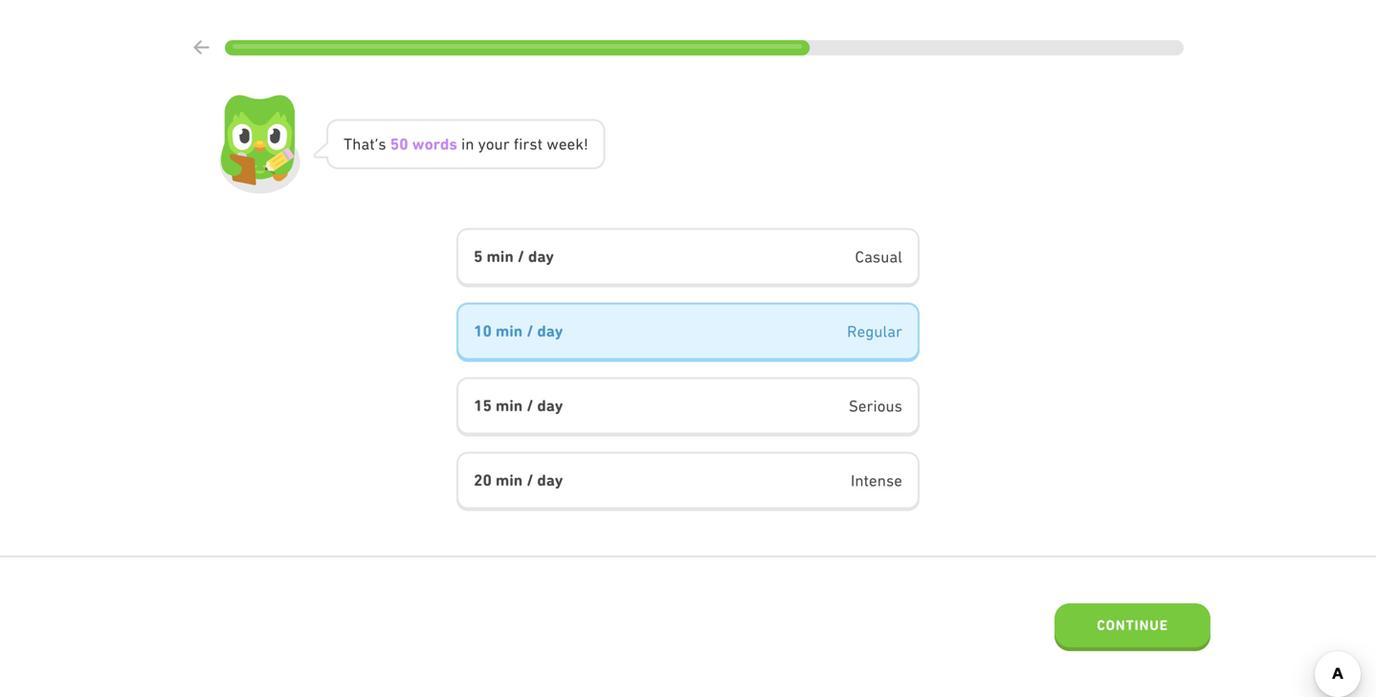 Task type: locate. For each thing, give the bounding box(es) containing it.
t right h
[[370, 135, 375, 153]]

1 horizontal spatial r
[[503, 135, 510, 153]]

None radio
[[457, 228, 920, 288]]

1 horizontal spatial t
[[538, 135, 543, 153]]

0 vertical spatial 5
[[390, 135, 399, 153]]

o left d
[[425, 135, 433, 153]]

r for i
[[523, 135, 530, 153]]

o
[[425, 135, 433, 153], [486, 135, 494, 153]]

day inside radio
[[528, 247, 554, 266]]

w right f i r s t
[[547, 135, 559, 153]]

1 r from the left
[[433, 135, 440, 153]]

k
[[576, 135, 584, 153]]

n
[[466, 135, 474, 153]]

1 w from the left
[[412, 135, 425, 153]]

s right a
[[378, 135, 386, 153]]

d
[[440, 135, 449, 153]]

1 horizontal spatial s
[[449, 135, 458, 153]]

t right f
[[538, 135, 543, 153]]

1 e from the left
[[559, 135, 567, 153]]

1 s from the left
[[378, 135, 386, 153]]

3 r from the left
[[523, 135, 530, 153]]

day right 10
[[537, 322, 563, 341]]

e left !
[[567, 135, 576, 153]]

20
[[474, 471, 492, 490]]

i
[[461, 135, 466, 153], [519, 135, 523, 153]]

/ right 20
[[527, 471, 534, 490]]

r for o
[[433, 135, 440, 153]]

w e e k !
[[547, 135, 588, 153]]

1 vertical spatial 5
[[474, 247, 483, 266]]

day right 20
[[537, 471, 563, 490]]

r right f
[[523, 135, 530, 153]]

0 horizontal spatial i
[[461, 135, 466, 153]]

r
[[433, 135, 440, 153], [503, 135, 510, 153], [523, 135, 530, 153]]

0 horizontal spatial o
[[425, 135, 433, 153]]

r right 0
[[433, 135, 440, 153]]

t
[[370, 135, 375, 153], [538, 135, 543, 153]]

0 horizontal spatial r
[[433, 135, 440, 153]]

1 t from the left
[[370, 135, 375, 153]]

min right 20
[[496, 471, 523, 490]]

/ right 10
[[527, 322, 534, 341]]

/
[[518, 247, 525, 266], [527, 322, 534, 341], [527, 397, 534, 415], [527, 471, 534, 490]]

min
[[487, 247, 514, 266], [496, 322, 523, 341], [496, 397, 523, 415], [496, 471, 523, 490]]

/ for 10 min / day
[[527, 322, 534, 341]]

15
[[474, 397, 492, 415]]

t
[[344, 135, 352, 153]]

min inside radio
[[487, 247, 514, 266]]

0 horizontal spatial t
[[370, 135, 375, 153]]

min right 15
[[496, 397, 523, 415]]

0 horizontal spatial s
[[378, 135, 386, 153]]

/ for 5 min / day
[[518, 247, 525, 266]]

min right 10
[[496, 322, 523, 341]]

regular
[[847, 322, 903, 341]]

s
[[378, 135, 386, 153], [449, 135, 458, 153], [530, 135, 538, 153]]

w
[[412, 135, 425, 153], [547, 135, 559, 153]]

min up 10
[[487, 247, 514, 266]]

3 s from the left
[[530, 135, 538, 153]]

2 horizontal spatial r
[[523, 135, 530, 153]]

day for 5 min / day
[[528, 247, 554, 266]]

w for o
[[412, 135, 425, 153]]

/ for 15 min / day
[[527, 397, 534, 415]]

i right u
[[519, 135, 523, 153]]

0 horizontal spatial w
[[412, 135, 425, 153]]

s right f
[[530, 135, 538, 153]]

2 s from the left
[[449, 135, 458, 153]]

e
[[559, 135, 567, 153], [567, 135, 576, 153]]

s left n on the left
[[449, 135, 458, 153]]

1 horizontal spatial 5
[[474, 247, 483, 266]]

1 horizontal spatial i
[[519, 135, 523, 153]]

o right n on the left
[[486, 135, 494, 153]]

t inside t h a t ' s 5 0
[[370, 135, 375, 153]]

None radio
[[457, 303, 920, 362], [457, 377, 920, 437], [457, 452, 920, 512], [457, 303, 920, 362], [457, 377, 920, 437], [457, 452, 920, 512]]

f i r s t
[[514, 135, 543, 153]]

2 e from the left
[[567, 135, 576, 153]]

2 horizontal spatial s
[[530, 135, 538, 153]]

1 horizontal spatial w
[[547, 135, 559, 153]]

1 horizontal spatial o
[[486, 135, 494, 153]]

w right 0
[[412, 135, 425, 153]]

/ inside radio
[[518, 247, 525, 266]]

1 i from the left
[[461, 135, 466, 153]]

day right 15
[[537, 397, 563, 415]]

/ for 20 min / day
[[527, 471, 534, 490]]

r left f
[[503, 135, 510, 153]]

/ right 15
[[527, 397, 534, 415]]

5 right '
[[390, 135, 399, 153]]

0
[[399, 135, 408, 153]]

5
[[390, 135, 399, 153], [474, 247, 483, 266]]

day up "10 min / day"
[[528, 247, 554, 266]]

/ up "10 min / day"
[[518, 247, 525, 266]]

5 up 10
[[474, 247, 483, 266]]

'
[[375, 135, 378, 153]]

15 min / day
[[474, 397, 563, 415]]

2 w from the left
[[547, 135, 559, 153]]

min for 20
[[496, 471, 523, 490]]

day
[[528, 247, 554, 266], [537, 322, 563, 341], [537, 397, 563, 415], [537, 471, 563, 490]]

i right d
[[461, 135, 466, 153]]

e left k
[[559, 135, 567, 153]]

progress bar
[[225, 40, 1184, 56]]



Task type: vqa. For each thing, say whether or not it's contained in the screenshot.


Task type: describe. For each thing, give the bounding box(es) containing it.
2 o from the left
[[486, 135, 494, 153]]

day for 20 min / day
[[537, 471, 563, 490]]

min for 10
[[496, 322, 523, 341]]

0 horizontal spatial 5
[[390, 135, 399, 153]]

!
[[584, 135, 588, 153]]

t h a t ' s 5 0
[[344, 135, 408, 153]]

i n y o u r
[[461, 135, 510, 153]]

none radio containing 5 min / day
[[457, 228, 920, 288]]

y
[[478, 135, 486, 153]]

10 min / day
[[474, 322, 563, 341]]

casual
[[855, 248, 903, 266]]

2 r from the left
[[503, 135, 510, 153]]

f
[[514, 135, 519, 153]]

serious
[[849, 397, 903, 415]]

10
[[474, 322, 492, 341]]

20 min / day
[[474, 471, 563, 490]]

2 t from the left
[[538, 135, 543, 153]]

continue
[[1097, 617, 1169, 634]]

min for 5
[[487, 247, 514, 266]]

min for 15
[[496, 397, 523, 415]]

w o r d s
[[412, 135, 458, 153]]

day for 15 min / day
[[537, 397, 563, 415]]

s inside t h a t ' s 5 0
[[378, 135, 386, 153]]

5 inside radio
[[474, 247, 483, 266]]

h
[[352, 135, 361, 153]]

continue button
[[1055, 604, 1211, 652]]

intense
[[851, 472, 903, 490]]

a
[[361, 135, 370, 153]]

u
[[494, 135, 503, 153]]

w for e
[[547, 135, 559, 153]]

2 i from the left
[[519, 135, 523, 153]]

5 min / day
[[474, 247, 554, 266]]

1 o from the left
[[425, 135, 433, 153]]

day for 10 min / day
[[537, 322, 563, 341]]



